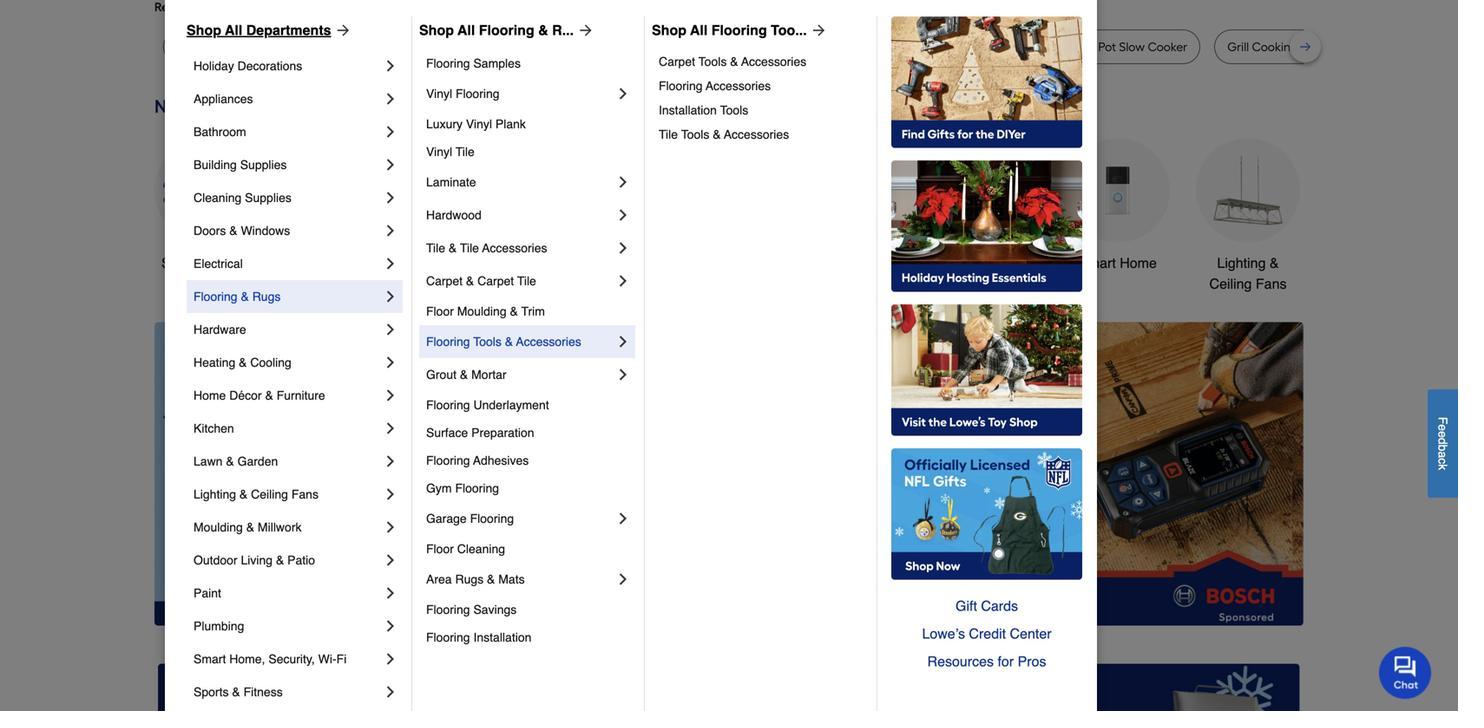 Task type: vqa. For each thing, say whether or not it's contained in the screenshot.
Roeland
no



Task type: locate. For each thing, give the bounding box(es) containing it.
1 vertical spatial fans
[[292, 488, 319, 502]]

1 horizontal spatial outdoor
[[808, 255, 858, 271]]

arrow right image for shop all departments
[[331, 22, 352, 39]]

chevron right image for cleaning supplies
[[382, 189, 399, 207]]

moulding & millwork
[[194, 521, 302, 535]]

decorations down christmas
[[560, 276, 634, 292]]

heating & cooling link
[[194, 346, 382, 379]]

tools up flooring accessories
[[699, 55, 727, 69]]

0 vertical spatial cleaning
[[194, 191, 242, 205]]

rugs right area
[[455, 573, 484, 587]]

officially licensed n f l gifts. shop now. image
[[892, 449, 1083, 581]]

all up flooring samples
[[458, 22, 475, 38]]

tools down installation tools
[[681, 128, 710, 142]]

accessories for tile tools & accessories
[[724, 128, 789, 142]]

gift cards link
[[892, 593, 1083, 621]]

equipment
[[825, 276, 891, 292]]

2 horizontal spatial carpet
[[659, 55, 696, 69]]

smart
[[1079, 255, 1116, 271], [194, 653, 226, 667]]

0 horizontal spatial fans
[[292, 488, 319, 502]]

lowe's credit center link
[[892, 621, 1083, 649]]

crock down "too..." at the right
[[802, 40, 834, 54]]

surface preparation link
[[426, 419, 632, 447]]

1 pot from the left
[[837, 40, 855, 54]]

christmas
[[566, 255, 629, 271]]

cleaning
[[194, 191, 242, 205], [457, 543, 505, 557]]

grout & mortar link
[[426, 359, 615, 392]]

0 vertical spatial smart
[[1079, 255, 1116, 271]]

lowe's
[[923, 626, 966, 643]]

flooring down triple slow cooker
[[426, 56, 470, 70]]

get up to 2 free select tools or batteries when you buy 1 with select purchases. image
[[158, 665, 520, 712]]

flooring down surface
[[426, 454, 470, 468]]

arrow right image
[[574, 22, 595, 39], [1272, 474, 1289, 492]]

0 horizontal spatial bathroom
[[194, 125, 246, 139]]

1 vertical spatial rugs
[[455, 573, 484, 587]]

vinyl left "plank"
[[466, 117, 492, 131]]

1 vertical spatial floor
[[426, 543, 454, 557]]

home inside "link"
[[1120, 255, 1157, 271]]

vinyl flooring
[[426, 87, 500, 101]]

grout
[[426, 368, 457, 382]]

floor moulding & trim
[[426, 305, 545, 319]]

kitchen link
[[194, 412, 382, 445]]

0 vertical spatial floor
[[426, 305, 454, 319]]

hardware
[[194, 323, 246, 337]]

1 vertical spatial ceiling
[[251, 488, 288, 502]]

vinyl down luxury
[[426, 145, 452, 159]]

0 horizontal spatial smart
[[194, 653, 226, 667]]

flooring up installation tools
[[659, 79, 703, 93]]

flooring inside shop all flooring too... link
[[712, 22, 767, 38]]

0 horizontal spatial arrow right image
[[331, 22, 352, 39]]

tile down luxury vinyl plank on the top left of page
[[456, 145, 475, 159]]

1 floor from the top
[[426, 305, 454, 319]]

2 crock from the left
[[1063, 40, 1096, 54]]

0 vertical spatial decorations
[[238, 59, 302, 73]]

luxury
[[426, 117, 463, 131]]

e up b
[[1437, 432, 1450, 438]]

flooring up the grout
[[426, 335, 470, 349]]

0 vertical spatial outdoor
[[808, 255, 858, 271]]

visit the lowe's toy shop. image
[[892, 305, 1083, 437]]

crock
[[802, 40, 834, 54], [1063, 40, 1096, 54]]

appliances link
[[194, 82, 382, 115]]

1 vertical spatial supplies
[[245, 191, 292, 205]]

tile up carpet & carpet tile
[[460, 241, 479, 255]]

tile up the floor moulding & trim link
[[517, 274, 536, 288]]

1 horizontal spatial crock
[[1063, 40, 1096, 54]]

tile
[[659, 128, 678, 142], [456, 145, 475, 159], [426, 241, 445, 255], [460, 241, 479, 255], [517, 274, 536, 288]]

doors & windows
[[194, 224, 290, 238]]

accessories down trim
[[516, 335, 582, 349]]

2 vertical spatial vinyl
[[426, 145, 452, 159]]

arrow right image inside shop all departments link
[[331, 22, 352, 39]]

trim
[[521, 305, 545, 319]]

supplies inside cleaning supplies link
[[245, 191, 292, 205]]

lawn & garden
[[194, 455, 278, 469]]

tools down floor moulding & trim
[[474, 335, 502, 349]]

1 horizontal spatial installation
[[659, 103, 717, 117]]

0 horizontal spatial rugs
[[252, 290, 281, 304]]

arrow left image
[[478, 474, 495, 492]]

supplies up cleaning supplies
[[240, 158, 287, 172]]

0 vertical spatial home
[[1120, 255, 1157, 271]]

0 horizontal spatial slow
[[411, 40, 437, 54]]

0 vertical spatial bathroom
[[194, 125, 246, 139]]

flooring down arrow left 'image'
[[470, 512, 514, 526]]

1 vertical spatial lighting & ceiling fans link
[[194, 478, 382, 511]]

0 horizontal spatial lighting & ceiling fans link
[[194, 478, 382, 511]]

all for shop all flooring too...
[[690, 22, 708, 38]]

sports & fitness link
[[194, 676, 382, 709]]

&
[[538, 22, 549, 38], [1336, 40, 1345, 54], [730, 55, 739, 69], [713, 128, 721, 142], [229, 224, 238, 238], [449, 241, 457, 255], [898, 255, 908, 271], [1270, 255, 1279, 271], [466, 274, 474, 288], [241, 290, 249, 304], [510, 305, 518, 319], [505, 335, 513, 349], [239, 356, 247, 370], [460, 368, 468, 382], [265, 389, 273, 403], [226, 455, 234, 469], [240, 488, 248, 502], [246, 521, 254, 535], [276, 554, 284, 568], [487, 573, 495, 587], [232, 686, 240, 700]]

supplies inside building supplies link
[[240, 158, 287, 172]]

chevron right image
[[615, 85, 632, 102], [615, 174, 632, 191], [615, 207, 632, 224], [382, 222, 399, 240], [382, 321, 399, 339], [382, 420, 399, 438], [382, 453, 399, 471], [382, 486, 399, 504], [382, 552, 399, 570], [382, 618, 399, 636], [382, 651, 399, 669]]

carpet & carpet tile link
[[426, 265, 615, 298]]

0 horizontal spatial arrow right image
[[574, 22, 595, 39]]

outdoor up paint
[[194, 554, 238, 568]]

chevron right image for kitchen
[[382, 420, 399, 438]]

scroll to item #2 element
[[837, 593, 882, 604]]

chevron right image for outdoor living & patio
[[382, 552, 399, 570]]

cleaning down building
[[194, 191, 242, 205]]

shop for shop all departments
[[187, 22, 221, 38]]

all up holiday decorations
[[225, 22, 243, 38]]

flooring inside vinyl flooring link
[[456, 87, 500, 101]]

2 cooking from the left
[[1253, 40, 1299, 54]]

supplies for building supplies
[[240, 158, 287, 172]]

advertisement region
[[463, 323, 1304, 630]]

1 vertical spatial home
[[194, 389, 226, 403]]

ceiling
[[1210, 276, 1252, 292], [251, 488, 288, 502]]

chat invite button image
[[1380, 647, 1433, 700]]

1 vertical spatial vinyl
[[466, 117, 492, 131]]

1 horizontal spatial lighting & ceiling fans
[[1210, 255, 1287, 292]]

cleaning up area rugs & mats
[[457, 543, 505, 557]]

shop all flooring & r...
[[419, 22, 574, 38]]

flooring inside gym flooring link
[[455, 482, 499, 496]]

tile & tile accessories link
[[426, 232, 615, 265]]

tools up equipment
[[862, 255, 894, 271]]

flooring down electrical
[[194, 290, 238, 304]]

microwave
[[519, 40, 579, 54]]

warming
[[1348, 40, 1399, 54]]

4 pot from the left
[[1099, 40, 1117, 54]]

flooring inside flooring accessories link
[[659, 79, 703, 93]]

1 horizontal spatial moulding
[[457, 305, 507, 319]]

pot for instant pot
[[1006, 40, 1023, 54]]

flooring down the flooring savings at the bottom of page
[[426, 631, 470, 645]]

0 horizontal spatial cooker
[[440, 40, 479, 54]]

1 horizontal spatial lighting
[[1218, 255, 1266, 271]]

2 slow from the left
[[1120, 40, 1145, 54]]

tile down 'hardwood' on the left top of page
[[426, 241, 445, 255]]

1 vertical spatial decorations
[[560, 276, 634, 292]]

moulding up outdoor living & patio
[[194, 521, 243, 535]]

chevron right image for flooring & rugs
[[382, 288, 399, 306]]

2 arrow right image from the left
[[807, 22, 828, 39]]

3 shop from the left
[[652, 22, 687, 38]]

vinyl up luxury
[[426, 87, 452, 101]]

e up d
[[1437, 425, 1450, 432]]

rugs up hardware link
[[252, 290, 281, 304]]

accessories for flooring tools & accessories
[[516, 335, 582, 349]]

building supplies
[[194, 158, 287, 172]]

tile tools & accessories
[[659, 128, 789, 142]]

all right shop
[[197, 255, 212, 271]]

holiday
[[194, 59, 234, 73]]

decorations for holiday
[[238, 59, 302, 73]]

installation down flooring accessories
[[659, 103, 717, 117]]

0 vertical spatial installation
[[659, 103, 717, 117]]

outdoor living & patio link
[[194, 544, 382, 577]]

0 vertical spatial lighting & ceiling fans link
[[1197, 138, 1301, 295]]

outdoor inside outdoor tools & equipment
[[808, 255, 858, 271]]

0 vertical spatial arrow right image
[[574, 22, 595, 39]]

1 horizontal spatial arrow right image
[[807, 22, 828, 39]]

chevron right image for doors & windows
[[382, 222, 399, 240]]

shop all flooring & r... link
[[419, 20, 595, 41]]

flooring down recommended searches for you heading
[[712, 22, 767, 38]]

plumbing
[[194, 620, 244, 634]]

pot for crock pot slow cooker
[[1099, 40, 1117, 54]]

shop up the holiday
[[187, 22, 221, 38]]

2 floor from the top
[[426, 543, 454, 557]]

0 horizontal spatial cleaning
[[194, 191, 242, 205]]

arrow right image inside shop all flooring too... link
[[807, 22, 828, 39]]

moulding down carpet & carpet tile
[[457, 305, 507, 319]]

home décor & furniture
[[194, 389, 325, 403]]

1 vertical spatial lighting
[[194, 488, 236, 502]]

flooring samples
[[426, 56, 521, 70]]

flooring up luxury vinyl plank on the top left of page
[[456, 87, 500, 101]]

bathroom
[[194, 125, 246, 139], [958, 255, 1018, 271]]

outdoor tools & equipment link
[[806, 138, 910, 295]]

1 horizontal spatial cooking
[[1253, 40, 1299, 54]]

1 slow from the left
[[411, 40, 437, 54]]

gym flooring
[[426, 482, 499, 496]]

1 horizontal spatial rugs
[[455, 573, 484, 587]]

0 horizontal spatial carpet
[[426, 274, 463, 288]]

flooring underlayment link
[[426, 392, 632, 419]]

chevron right image for electrical
[[382, 255, 399, 273]]

flooring down area
[[426, 603, 470, 617]]

1 vertical spatial bathroom
[[958, 255, 1018, 271]]

outdoor tools & equipment
[[808, 255, 908, 292]]

chevron right image
[[382, 57, 399, 75], [382, 90, 399, 108], [382, 123, 399, 141], [382, 156, 399, 174], [382, 189, 399, 207], [615, 240, 632, 257], [382, 255, 399, 273], [615, 273, 632, 290], [382, 288, 399, 306], [615, 333, 632, 351], [382, 354, 399, 372], [615, 366, 632, 384], [382, 387, 399, 405], [615, 511, 632, 528], [382, 519, 399, 537], [615, 571, 632, 589], [382, 585, 399, 603], [382, 684, 399, 702]]

supplies
[[240, 158, 287, 172], [245, 191, 292, 205]]

1 vertical spatial moulding
[[194, 521, 243, 535]]

1 horizontal spatial cooker
[[1148, 40, 1188, 54]]

0 horizontal spatial decorations
[[238, 59, 302, 73]]

millwork
[[258, 521, 302, 535]]

smart inside "link"
[[1079, 255, 1116, 271]]

lawn
[[194, 455, 223, 469]]

garage flooring
[[426, 512, 514, 526]]

shop all deals
[[161, 255, 252, 271]]

chevron right image for moulding & millwork
[[382, 519, 399, 537]]

flooring up surface
[[426, 399, 470, 412]]

flooring inside flooring tools & accessories link
[[426, 335, 470, 349]]

tools for carpet
[[699, 55, 727, 69]]

all for shop all deals
[[197, 255, 212, 271]]

all for shop all flooring & r...
[[458, 22, 475, 38]]

arrow right image up 'crock pot cooking pot'
[[807, 22, 828, 39]]

all for shop all departments
[[225, 22, 243, 38]]

supplies for cleaning supplies
[[245, 191, 292, 205]]

electrical
[[194, 257, 243, 271]]

shop for shop all flooring too...
[[652, 22, 687, 38]]

1 shop from the left
[[187, 22, 221, 38]]

decorations for christmas
[[560, 276, 634, 292]]

accessories down "hardwood" link
[[482, 241, 548, 255]]

slow
[[411, 40, 437, 54], [1120, 40, 1145, 54]]

0 horizontal spatial outdoor
[[194, 554, 238, 568]]

1 vertical spatial lighting & ceiling fans
[[194, 488, 319, 502]]

shop all flooring too... link
[[652, 20, 828, 41]]

0 vertical spatial fans
[[1256, 276, 1287, 292]]

1 horizontal spatial carpet
[[478, 274, 514, 288]]

1 vertical spatial smart
[[194, 653, 226, 667]]

0 horizontal spatial shop
[[187, 22, 221, 38]]

accessories down installation tools link
[[724, 128, 789, 142]]

outdoor
[[808, 255, 858, 271], [194, 554, 238, 568]]

flooring up samples
[[479, 22, 535, 38]]

2 horizontal spatial shop
[[652, 22, 687, 38]]

1 vertical spatial outdoor
[[194, 554, 238, 568]]

floor
[[426, 305, 454, 319], [426, 543, 454, 557]]

cooker
[[440, 40, 479, 54], [1148, 40, 1188, 54]]

tools for installation
[[720, 103, 749, 117]]

recommended searches for you heading
[[155, 0, 1304, 16]]

arrow right image
[[331, 22, 352, 39], [807, 22, 828, 39]]

1 cooker from the left
[[440, 40, 479, 54]]

1 vertical spatial installation
[[474, 631, 532, 645]]

floor cleaning
[[426, 543, 505, 557]]

holiday decorations
[[194, 59, 302, 73]]

1 crock from the left
[[802, 40, 834, 54]]

supplies up windows
[[245, 191, 292, 205]]

shop all departments
[[187, 22, 331, 38]]

grill
[[1228, 40, 1250, 54]]

0 vertical spatial supplies
[[240, 158, 287, 172]]

3 pot from the left
[[1006, 40, 1023, 54]]

decorations down shop all departments link
[[238, 59, 302, 73]]

1 arrow right image from the left
[[331, 22, 352, 39]]

arrow right image up holiday decorations link
[[331, 22, 352, 39]]

floor up area
[[426, 543, 454, 557]]

tools inside outdoor tools & equipment
[[862, 255, 894, 271]]

shop up triple slow cooker
[[419, 22, 454, 38]]

countertop
[[582, 40, 646, 54]]

tile down installation tools
[[659, 128, 678, 142]]

grill cooking grate & warming rack
[[1228, 40, 1429, 54]]

0 horizontal spatial home
[[194, 389, 226, 403]]

shop down recommended searches for you heading
[[652, 22, 687, 38]]

décor
[[229, 389, 262, 403]]

smart for smart home
[[1079, 255, 1116, 271]]

bathroom link
[[194, 115, 382, 148], [936, 138, 1040, 274]]

chevron right image for paint
[[382, 585, 399, 603]]

f e e d b a c k
[[1437, 417, 1450, 471]]

1 vertical spatial cleaning
[[457, 543, 505, 557]]

grate
[[1302, 40, 1333, 54]]

0 horizontal spatial cooking
[[858, 40, 904, 54]]

floor down carpet & carpet tile
[[426, 305, 454, 319]]

flooring down flooring adhesives
[[455, 482, 499, 496]]

sports
[[194, 686, 229, 700]]

0 vertical spatial vinyl
[[426, 87, 452, 101]]

all
[[225, 22, 243, 38], [458, 22, 475, 38], [690, 22, 708, 38], [197, 255, 212, 271]]

accessories up flooring accessories link
[[742, 55, 807, 69]]

0 vertical spatial moulding
[[457, 305, 507, 319]]

flooring adhesives link
[[426, 447, 632, 475]]

1 horizontal spatial fans
[[1256, 276, 1287, 292]]

1 horizontal spatial home
[[1120, 255, 1157, 271]]

1 cooking from the left
[[858, 40, 904, 54]]

paint link
[[194, 577, 382, 610]]

1 vertical spatial arrow right image
[[1272, 474, 1289, 492]]

1 horizontal spatial smart
[[1079, 255, 1116, 271]]

tools up tile tools & accessories
[[720, 103, 749, 117]]

installation down savings at bottom
[[474, 631, 532, 645]]

cooker up flooring samples
[[440, 40, 479, 54]]

flooring inside the shop all flooring & r... link
[[479, 22, 535, 38]]

2 shop from the left
[[419, 22, 454, 38]]

carpet tools & accessories
[[659, 55, 807, 69]]

building
[[194, 158, 237, 172]]

cooker left grill
[[1148, 40, 1188, 54]]

0 horizontal spatial crock
[[802, 40, 834, 54]]

triple
[[378, 40, 408, 54]]

flooring samples link
[[426, 49, 632, 77]]

patio
[[288, 554, 315, 568]]

2 cooker from the left
[[1148, 40, 1188, 54]]

1 horizontal spatial ceiling
[[1210, 276, 1252, 292]]

1 horizontal spatial slow
[[1120, 40, 1145, 54]]

plumbing link
[[194, 610, 382, 643]]

chevron right image for smart home, security, wi-fi
[[382, 651, 399, 669]]

floor for floor cleaning
[[426, 543, 454, 557]]

0 vertical spatial ceiling
[[1210, 276, 1252, 292]]

all down recommended searches for you heading
[[690, 22, 708, 38]]

area rugs & mats link
[[426, 564, 615, 597]]

gym
[[426, 482, 452, 496]]

plank
[[496, 117, 526, 131]]

all inside "link"
[[197, 255, 212, 271]]

crock right instant pot
[[1063, 40, 1096, 54]]

gift cards
[[956, 599, 1019, 615]]

flooring
[[479, 22, 535, 38], [712, 22, 767, 38], [426, 56, 470, 70], [659, 79, 703, 93], [456, 87, 500, 101], [194, 290, 238, 304], [426, 335, 470, 349], [426, 399, 470, 412], [426, 454, 470, 468], [455, 482, 499, 496], [470, 512, 514, 526], [426, 603, 470, 617], [426, 631, 470, 645]]

cooking
[[858, 40, 904, 54], [1253, 40, 1299, 54]]

1 horizontal spatial shop
[[419, 22, 454, 38]]

windows
[[241, 224, 290, 238]]

outdoor up equipment
[[808, 255, 858, 271]]

smart home
[[1079, 255, 1157, 271]]

1 horizontal spatial decorations
[[560, 276, 634, 292]]



Task type: describe. For each thing, give the bounding box(es) containing it.
samples
[[474, 56, 521, 70]]

moulding & millwork link
[[194, 511, 382, 544]]

flooring inside flooring & rugs link
[[194, 290, 238, 304]]

chevron right image for home décor & furniture
[[382, 387, 399, 405]]

d
[[1437, 438, 1450, 445]]

fitness
[[244, 686, 283, 700]]

doors
[[194, 224, 226, 238]]

0 vertical spatial lighting & ceiling fans
[[1210, 255, 1287, 292]]

2 pot from the left
[[907, 40, 925, 54]]

0 horizontal spatial moulding
[[194, 521, 243, 535]]

triple slow cooker
[[378, 40, 479, 54]]

paint
[[194, 587, 221, 601]]

a
[[1437, 452, 1450, 459]]

lowe's credit center
[[923, 626, 1052, 643]]

flooring inside flooring adhesives link
[[426, 454, 470, 468]]

gym flooring link
[[426, 475, 632, 503]]

k
[[1437, 465, 1450, 471]]

shop
[[161, 255, 194, 271]]

laminate
[[426, 175, 476, 189]]

up to 35 percent off select small appliances. image
[[548, 665, 911, 712]]

chevron right image for appliances
[[382, 90, 399, 108]]

microwave countertop
[[519, 40, 646, 54]]

accessories for tile & tile accessories
[[482, 241, 548, 255]]

0 horizontal spatial bathroom link
[[194, 115, 382, 148]]

chevron right image for area rugs & mats
[[615, 571, 632, 589]]

chevron right image for hardwood
[[615, 207, 632, 224]]

flooring accessories link
[[659, 74, 865, 98]]

smart home, security, wi-fi link
[[194, 643, 382, 676]]

& inside outdoor tools & equipment
[[898, 255, 908, 271]]

1 horizontal spatial arrow right image
[[1272, 474, 1289, 492]]

mats
[[499, 573, 525, 587]]

0 horizontal spatial lighting & ceiling fans
[[194, 488, 319, 502]]

1 horizontal spatial cleaning
[[457, 543, 505, 557]]

arrow right image for shop all flooring too...
[[807, 22, 828, 39]]

1 horizontal spatial bathroom link
[[936, 138, 1040, 274]]

flooring adhesives
[[426, 454, 529, 468]]

smart for smart home, security, wi-fi
[[194, 653, 226, 667]]

flooring inside "flooring savings" link
[[426, 603, 470, 617]]

luxury vinyl plank link
[[426, 110, 632, 138]]

mortar
[[472, 368, 507, 382]]

vinyl flooring link
[[426, 77, 615, 110]]

0 vertical spatial lighting
[[1218, 255, 1266, 271]]

f
[[1437, 417, 1450, 425]]

vinyl for vinyl flooring
[[426, 87, 452, 101]]

instant pot
[[965, 40, 1023, 54]]

installation tools
[[659, 103, 749, 117]]

chevron right image for carpet & carpet tile
[[615, 273, 632, 290]]

scroll to item #4 image
[[923, 595, 965, 602]]

chevron right image for lawn & garden
[[382, 453, 399, 471]]

tools for outdoor
[[862, 255, 894, 271]]

preparation
[[472, 426, 534, 440]]

accessories for carpet tools & accessories
[[742, 55, 807, 69]]

vinyl for vinyl tile
[[426, 145, 452, 159]]

chevron right image for bathroom
[[382, 123, 399, 141]]

chevron right image for heating & cooling
[[382, 354, 399, 372]]

flooring inside flooring installation link
[[426, 631, 470, 645]]

chevron right image for tile & tile accessories
[[615, 240, 632, 257]]

doors & windows link
[[194, 214, 382, 247]]

departments
[[246, 22, 331, 38]]

find gifts for the diyer. image
[[892, 16, 1083, 148]]

laminate link
[[426, 166, 615, 199]]

c
[[1437, 459, 1450, 465]]

smart home link
[[1066, 138, 1170, 274]]

outdoor living & patio
[[194, 554, 315, 568]]

surface
[[426, 426, 468, 440]]

floor for floor moulding & trim
[[426, 305, 454, 319]]

crock for crock pot slow cooker
[[1063, 40, 1096, 54]]

chevron right image for flooring tools & accessories
[[615, 333, 632, 351]]

carpet for carpet & carpet tile
[[426, 274, 463, 288]]

area rugs & mats
[[426, 573, 525, 587]]

tools for flooring
[[474, 335, 502, 349]]

accessories down carpet tools & accessories
[[706, 79, 771, 93]]

shop for shop all flooring & r...
[[419, 22, 454, 38]]

holiday hosting essentials. image
[[892, 161, 1083, 293]]

flooring tools & accessories
[[426, 335, 582, 349]]

new deals every day during 25 days of deals image
[[155, 92, 1304, 121]]

for
[[998, 654, 1014, 670]]

chevron right image for garage flooring
[[615, 511, 632, 528]]

1 e from the top
[[1437, 425, 1450, 432]]

garden
[[238, 455, 278, 469]]

flooring installation link
[[426, 624, 632, 652]]

pot for crock pot cooking pot
[[837, 40, 855, 54]]

0 horizontal spatial ceiling
[[251, 488, 288, 502]]

0 horizontal spatial lighting
[[194, 488, 236, 502]]

chevron right image for lighting & ceiling fans
[[382, 486, 399, 504]]

instant
[[965, 40, 1003, 54]]

arrow right image inside the shop all flooring & r... link
[[574, 22, 595, 39]]

0 vertical spatial rugs
[[252, 290, 281, 304]]

chevron right image for plumbing
[[382, 618, 399, 636]]

surface preparation
[[426, 426, 534, 440]]

shop these last-minute gifts. $99 or less. quantities are limited and won't last. image
[[155, 323, 435, 626]]

garage flooring link
[[426, 503, 615, 536]]

1 horizontal spatial lighting & ceiling fans link
[[1197, 138, 1301, 295]]

flooring savings
[[426, 603, 517, 617]]

tile & tile accessories
[[426, 241, 548, 255]]

chevron right image for grout & mortar
[[615, 366, 632, 384]]

center
[[1010, 626, 1052, 643]]

chevron right image for laminate
[[615, 174, 632, 191]]

flooring inside garage flooring 'link'
[[470, 512, 514, 526]]

outdoor for outdoor tools & equipment
[[808, 255, 858, 271]]

home décor & furniture link
[[194, 379, 382, 412]]

rack
[[1402, 40, 1429, 54]]

chevron right image for hardware
[[382, 321, 399, 339]]

0 horizontal spatial installation
[[474, 631, 532, 645]]

resources
[[928, 654, 994, 670]]

building supplies link
[[194, 148, 382, 181]]

up to 30 percent off select grills and accessories. image
[[938, 665, 1301, 712]]

cooling
[[250, 356, 292, 370]]

vinyl tile
[[426, 145, 475, 159]]

kitchen
[[194, 422, 234, 436]]

b
[[1437, 445, 1450, 452]]

christmas decorations
[[560, 255, 634, 292]]

scroll to item #5 image
[[965, 595, 1007, 602]]

too...
[[771, 22, 807, 38]]

chevron right image for sports & fitness
[[382, 684, 399, 702]]

shop all flooring too...
[[652, 22, 807, 38]]

cleaning supplies
[[194, 191, 292, 205]]

r...
[[552, 22, 574, 38]]

appliances
[[194, 92, 253, 106]]

tools for tile
[[681, 128, 710, 142]]

tile tools & accessories link
[[659, 122, 865, 147]]

chevron right image for building supplies
[[382, 156, 399, 174]]

flooring underlayment
[[426, 399, 549, 412]]

chevron right image for vinyl flooring
[[615, 85, 632, 102]]

1 horizontal spatial bathroom
[[958, 255, 1018, 271]]

2 e from the top
[[1437, 432, 1450, 438]]

outdoor for outdoor living & patio
[[194, 554, 238, 568]]

flooring inside flooring underlayment link
[[426, 399, 470, 412]]

crock pot slow cooker
[[1063, 40, 1188, 54]]

grout & mortar
[[426, 368, 507, 382]]

cards
[[981, 599, 1019, 615]]

home,
[[229, 653, 265, 667]]

floor cleaning link
[[426, 536, 632, 564]]

heating & cooling
[[194, 356, 292, 370]]

hardwood link
[[426, 199, 615, 232]]

flooring & rugs link
[[194, 280, 382, 313]]

credit
[[969, 626, 1006, 643]]

crock for crock pot cooking pot
[[802, 40, 834, 54]]

flooring inside the flooring samples link
[[426, 56, 470, 70]]

flooring installation
[[426, 631, 532, 645]]

chevron right image for holiday decorations
[[382, 57, 399, 75]]

luxury vinyl plank
[[426, 117, 526, 131]]

smart home, security, wi-fi
[[194, 653, 347, 667]]

carpet for carpet tools & accessories
[[659, 55, 696, 69]]



